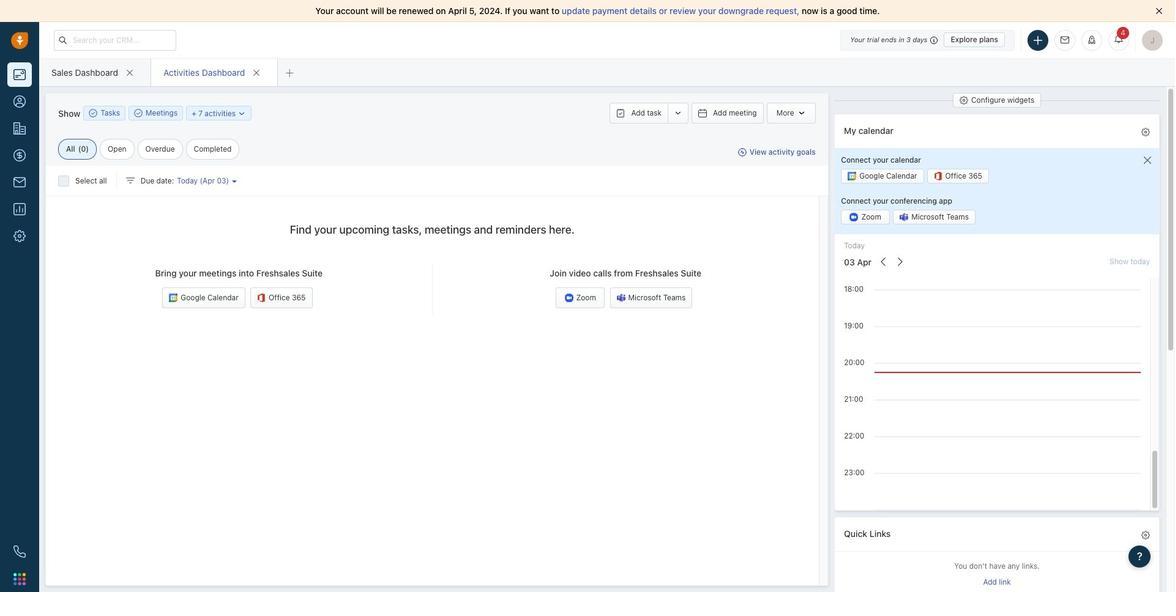 Task type: describe. For each thing, give the bounding box(es) containing it.
Search your CRM... text field
[[54, 30, 176, 51]]

phone image
[[13, 546, 26, 559]]

close image
[[1156, 7, 1164, 15]]

phone element
[[7, 540, 32, 565]]

send email image
[[1061, 36, 1070, 44]]



Task type: locate. For each thing, give the bounding box(es) containing it.
down image
[[238, 109, 246, 118]]

what's new image
[[1088, 35, 1097, 44]]

freshworks switcher image
[[13, 574, 26, 586]]



